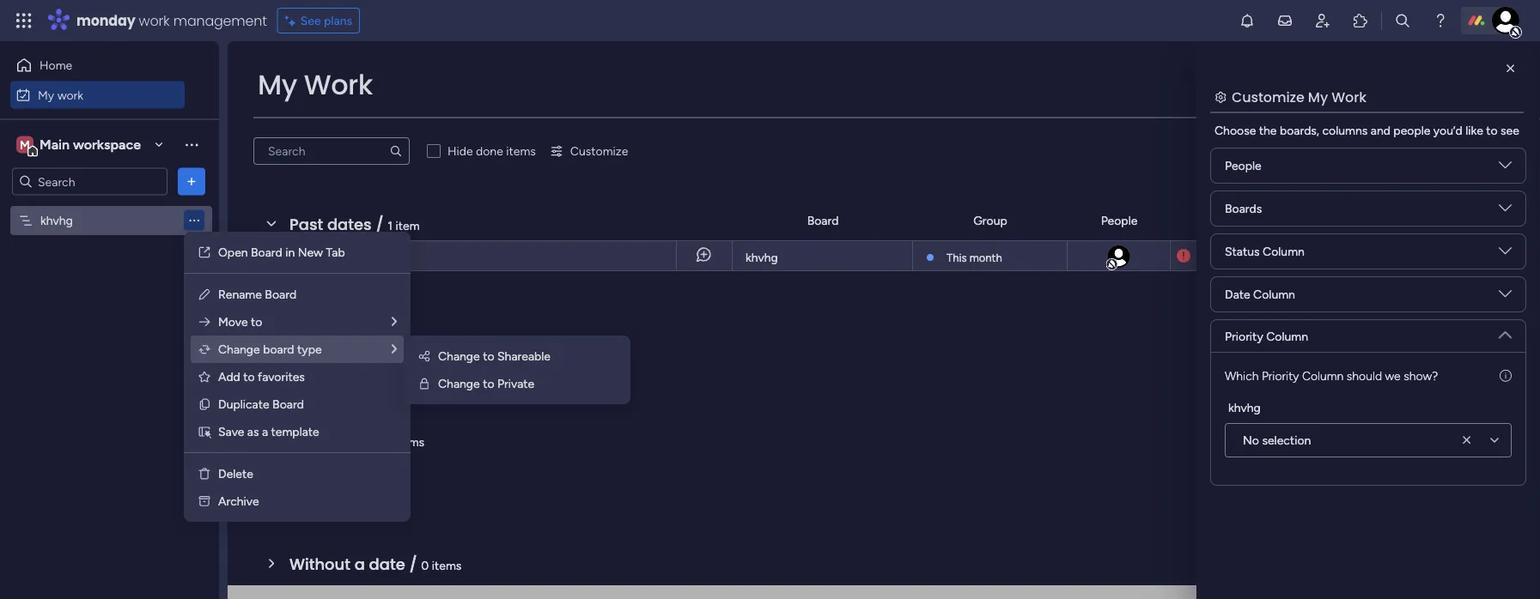Task type: locate. For each thing, give the bounding box(es) containing it.
status
[[1334, 213, 1369, 228], [1225, 244, 1260, 259]]

Search in workspace field
[[36, 172, 143, 192]]

tab
[[326, 245, 345, 260]]

columns
[[1323, 123, 1368, 138]]

no selection
[[1243, 433, 1311, 448]]

customize inside button
[[570, 144, 628, 159]]

gary orlando image right help image
[[1492, 7, 1520, 34]]

2 vertical spatial khvhg
[[1229, 400, 1261, 415]]

1 horizontal spatial work
[[1332, 87, 1367, 107]]

date down nov 15, 09:00 am
[[1225, 287, 1251, 302]]

change right change to private image
[[438, 377, 480, 391]]

0 horizontal spatial gary orlando image
[[1106, 244, 1132, 270]]

0 vertical spatial customize
[[1232, 87, 1305, 107]]

column up date column
[[1263, 244, 1305, 259]]

column
[[1263, 244, 1305, 259], [1254, 287, 1296, 302], [1267, 329, 1309, 344], [1302, 369, 1344, 383]]

move to image
[[198, 315, 211, 329]]

workspace image
[[16, 135, 34, 154]]

0 vertical spatial gary orlando image
[[1492, 7, 1520, 34]]

column down date column
[[1267, 329, 1309, 344]]

my down 'see plans' button
[[258, 66, 297, 104]]

add to favorites image
[[198, 370, 211, 384]]

0 horizontal spatial people
[[1101, 213, 1138, 228]]

gary orlando image left the v2 overdue deadline icon at top right
[[1106, 244, 1132, 270]]

1 horizontal spatial customize
[[1232, 87, 1305, 107]]

my for my work
[[38, 88, 54, 102]]

0 horizontal spatial work
[[57, 88, 83, 102]]

boards
[[1225, 201, 1262, 216]]

0 vertical spatial a
[[262, 425, 268, 439]]

home button
[[10, 52, 185, 79]]

new
[[298, 245, 323, 260]]

change
[[218, 342, 260, 357], [438, 349, 480, 364], [438, 377, 480, 391]]

board
[[807, 213, 839, 228], [251, 245, 282, 260], [265, 287, 296, 302], [272, 397, 304, 412]]

1 vertical spatial customize
[[570, 144, 628, 159]]

1 horizontal spatial work
[[139, 11, 170, 30]]

list arrow image
[[392, 316, 397, 328]]

option
[[0, 205, 219, 209]]

0 vertical spatial khvhg
[[40, 213, 73, 228]]

see
[[300, 13, 321, 28]]

week
[[325, 368, 365, 390], [328, 430, 368, 452]]

board inside 'main content'
[[807, 213, 839, 228]]

1 left item
[[388, 218, 393, 233]]

to
[[1487, 123, 1498, 138], [251, 315, 262, 329], [483, 349, 494, 364], [243, 370, 255, 384], [483, 377, 494, 391]]

this left month
[[947, 251, 967, 265]]

0 horizontal spatial khvhg
[[40, 213, 73, 228]]

1 horizontal spatial a
[[355, 554, 365, 576]]

done
[[476, 144, 503, 159]]

apps image
[[1352, 12, 1369, 29]]

choose the boards, columns and people you'd like to see
[[1215, 123, 1520, 138]]

m
[[20, 137, 30, 152]]

this
[[947, 251, 967, 265], [290, 368, 321, 390]]

my
[[258, 66, 297, 104], [1308, 87, 1328, 107], [38, 88, 54, 102]]

move to
[[218, 315, 262, 329]]

1 vertical spatial date
[[1225, 287, 1251, 302]]

search image
[[389, 144, 403, 158]]

a right as
[[262, 425, 268, 439]]

to right move on the bottom
[[251, 315, 262, 329]]

0 horizontal spatial customize
[[570, 144, 628, 159]]

we
[[1385, 369, 1401, 383]]

/ left item
[[376, 213, 384, 235]]

week up next week / 0 items on the left of the page
[[325, 368, 365, 390]]

4 dapulse dropdown down arrow image from the top
[[1499, 288, 1512, 307]]

1 left tab
[[321, 249, 326, 264]]

customize
[[1232, 87, 1305, 107], [570, 144, 628, 159]]

work up columns
[[1332, 87, 1367, 107]]

priority
[[1452, 213, 1491, 228], [1225, 329, 1264, 344], [1262, 369, 1299, 383]]

1 horizontal spatial this
[[947, 251, 967, 265]]

work
[[304, 66, 373, 104], [1332, 87, 1367, 107]]

dapulse dropdown down arrow image
[[1499, 159, 1512, 178], [1499, 202, 1512, 221], [1499, 245, 1512, 264], [1499, 288, 1512, 307], [1499, 322, 1512, 342]]

you'd
[[1434, 123, 1463, 138]]

a left date
[[355, 554, 365, 576]]

monday work management
[[76, 11, 267, 30]]

board down favorites on the left bottom
[[272, 397, 304, 412]]

which
[[1225, 369, 1259, 383]]

1 horizontal spatial my
[[258, 66, 297, 104]]

/ for past dates /
[[376, 213, 384, 235]]

this down the type
[[290, 368, 321, 390]]

work
[[139, 11, 170, 30], [57, 88, 83, 102]]

board right rename in the left of the page
[[265, 287, 296, 302]]

1 vertical spatial a
[[355, 554, 365, 576]]

1 horizontal spatial khvhg
[[746, 250, 778, 265]]

1 vertical spatial status
[[1225, 244, 1260, 259]]

duplicate board image
[[198, 398, 211, 412]]

to up change to private
[[483, 349, 494, 364]]

items right date
[[432, 558, 462, 573]]

0 horizontal spatial status
[[1225, 244, 1260, 259]]

khvhg list box
[[0, 203, 219, 467]]

None search field
[[253, 137, 410, 165]]

change to shareable
[[438, 349, 551, 364]]

0 vertical spatial people
[[1225, 159, 1262, 173]]

my up "boards,"
[[1308, 87, 1328, 107]]

project 1
[[279, 249, 326, 264]]

0 vertical spatial date
[[1218, 213, 1244, 228]]

work right the monday
[[139, 11, 170, 30]]

1 vertical spatial 1
[[321, 249, 326, 264]]

work for my
[[57, 88, 83, 102]]

items inside without a date / 0 items
[[432, 558, 462, 573]]

boards,
[[1280, 123, 1320, 138]]

column down am
[[1254, 287, 1296, 302]]

gary orlando image
[[1492, 7, 1520, 34], [1106, 244, 1132, 270]]

dapulse dropdown down arrow image for date
[[1499, 288, 1512, 307]]

archive image
[[198, 495, 211, 509]]

rename board image
[[198, 288, 211, 302]]

items down change to shareable icon
[[392, 373, 421, 387]]

priority for priority
[[1452, 213, 1491, 228]]

board for duplicate board
[[272, 397, 304, 412]]

to right like
[[1487, 123, 1498, 138]]

1 vertical spatial this
[[290, 368, 321, 390]]

favorites
[[258, 370, 305, 384]]

0 left change to private image
[[381, 373, 389, 387]]

inbox image
[[1277, 12, 1294, 29]]

1 vertical spatial people
[[1101, 213, 1138, 228]]

board left in
[[251, 245, 282, 260]]

0 horizontal spatial 1
[[321, 249, 326, 264]]

customize my work
[[1232, 87, 1367, 107]]

to right add
[[243, 370, 255, 384]]

0 vertical spatial priority
[[1452, 213, 1491, 228]]

0 vertical spatial this
[[947, 251, 967, 265]]

work down home
[[57, 88, 83, 102]]

1 horizontal spatial people
[[1225, 159, 1262, 173]]

work down plans
[[304, 66, 373, 104]]

see
[[1501, 123, 1520, 138]]

1 vertical spatial gary orlando image
[[1106, 244, 1132, 270]]

khvhg heading
[[1229, 399, 1261, 417]]

1 dapulse dropdown down arrow image from the top
[[1499, 159, 1512, 178]]

main
[[40, 137, 70, 153]]

hide done items
[[448, 144, 536, 159]]

save as a template image
[[198, 425, 211, 439]]

1 horizontal spatial gary orlando image
[[1492, 7, 1520, 34]]

1 vertical spatial priority
[[1225, 329, 1264, 344]]

to left private in the left bottom of the page
[[483, 377, 494, 391]]

a
[[262, 425, 268, 439], [355, 554, 365, 576]]

0 vertical spatial work
[[139, 11, 170, 30]]

help image
[[1432, 12, 1449, 29]]

board up khvhg link
[[807, 213, 839, 228]]

1 horizontal spatial 1
[[388, 218, 393, 233]]

no
[[1243, 433, 1259, 448]]

duplicate board
[[218, 397, 304, 412]]

like
[[1466, 123, 1484, 138]]

/ down this week / 0 items
[[372, 430, 380, 452]]

1 horizontal spatial status
[[1334, 213, 1369, 228]]

week right next
[[328, 430, 368, 452]]

board for rename board
[[265, 287, 296, 302]]

change for change to shareable
[[438, 349, 480, 364]]

change for change board type
[[218, 342, 260, 357]]

0 horizontal spatial my
[[38, 88, 54, 102]]

0 vertical spatial status
[[1334, 213, 1369, 228]]

without
[[290, 554, 351, 576]]

0 right date
[[421, 558, 429, 573]]

date for date column
[[1225, 287, 1251, 302]]

1
[[388, 218, 393, 233], [321, 249, 326, 264]]

change right change to shareable icon
[[438, 349, 480, 364]]

0 vertical spatial week
[[325, 368, 365, 390]]

5 dapulse dropdown down arrow image from the top
[[1499, 322, 1512, 342]]

date
[[1218, 213, 1244, 228], [1225, 287, 1251, 302]]

1 vertical spatial week
[[328, 430, 368, 452]]

0 vertical spatial 1
[[388, 218, 393, 233]]

rename board
[[218, 287, 296, 302]]

0 horizontal spatial a
[[262, 425, 268, 439]]

my inside button
[[38, 88, 54, 102]]

my down home
[[38, 88, 54, 102]]

0 horizontal spatial this
[[290, 368, 321, 390]]

items down change to private image
[[395, 435, 425, 449]]

main content
[[228, 41, 1540, 600]]

khvhg group
[[1225, 399, 1512, 458]]

0 down this week / 0 items
[[384, 435, 392, 449]]

khvhg inside group
[[1229, 400, 1261, 415]]

1 vertical spatial khvhg
[[746, 250, 778, 265]]

status for status column
[[1225, 244, 1260, 259]]

see plans button
[[277, 8, 360, 34]]

change down move to at the left bottom of the page
[[218, 342, 260, 357]]

1 vertical spatial work
[[57, 88, 83, 102]]

khvhg
[[40, 213, 73, 228], [746, 250, 778, 265], [1229, 400, 1261, 415]]

this for month
[[947, 251, 967, 265]]

3 dapulse dropdown down arrow image from the top
[[1499, 245, 1512, 264]]

work inside button
[[57, 88, 83, 102]]

2 vertical spatial priority
[[1262, 369, 1299, 383]]

/ left change to private image
[[369, 368, 377, 390]]

2 horizontal spatial khvhg
[[1229, 400, 1261, 415]]

items
[[506, 144, 536, 159], [365, 311, 394, 326], [392, 373, 421, 387], [395, 435, 425, 449], [432, 558, 462, 573]]

date up 15,
[[1218, 213, 1244, 228]]

past dates / 1 item
[[290, 213, 420, 235]]

people
[[1225, 159, 1262, 173], [1101, 213, 1138, 228]]

customize for customize
[[570, 144, 628, 159]]

priority for priority column
[[1225, 329, 1264, 344]]



Task type: describe. For each thing, give the bounding box(es) containing it.
private
[[497, 377, 535, 391]]

management
[[173, 11, 267, 30]]

0 items
[[354, 311, 394, 326]]

0 inside this week / 0 items
[[381, 373, 389, 387]]

0 horizontal spatial work
[[304, 66, 373, 104]]

type
[[297, 342, 322, 357]]

change for change to private
[[438, 377, 480, 391]]

list arrow image
[[392, 343, 397, 356]]

items inside next week / 0 items
[[395, 435, 425, 449]]

template
[[271, 425, 319, 439]]

next week / 0 items
[[290, 430, 425, 452]]

change to private
[[438, 377, 535, 391]]

board for open board in new tab
[[251, 245, 282, 260]]

and
[[1371, 123, 1391, 138]]

work inside 'main content'
[[1332, 87, 1367, 107]]

dapulse dropdown down arrow image for priority
[[1499, 322, 1512, 342]]

work for monday
[[139, 11, 170, 30]]

open
[[218, 245, 248, 260]]

item
[[396, 218, 420, 233]]

main workspace
[[40, 137, 141, 153]]

to for shareable
[[483, 349, 494, 364]]

week for this
[[325, 368, 365, 390]]

nov 15, 09:00 am
[[1199, 249, 1290, 263]]

this month
[[947, 251, 1002, 265]]

group
[[974, 213, 1008, 228]]

choose
[[1215, 123, 1256, 138]]

my work button
[[10, 81, 185, 109]]

/ for this week /
[[369, 368, 377, 390]]

in
[[285, 245, 295, 260]]

date column
[[1225, 287, 1296, 302]]

board
[[263, 342, 294, 357]]

khvhg link
[[743, 241, 902, 272]]

khvhg for khvhg group
[[1229, 400, 1261, 415]]

plans
[[324, 13, 352, 28]]

2 dapulse dropdown down arrow image from the top
[[1499, 202, 1512, 221]]

past
[[290, 213, 323, 235]]

column for date column
[[1254, 287, 1296, 302]]

items inside this week / 0 items
[[392, 373, 421, 387]]

add
[[218, 370, 240, 384]]

1 inside past dates / 1 item
[[388, 218, 393, 233]]

/ for next week /
[[372, 430, 380, 452]]

search everything image
[[1394, 12, 1412, 29]]

select product image
[[15, 12, 33, 29]]

selection
[[1262, 433, 1311, 448]]

am
[[1273, 249, 1290, 263]]

to inside 'main content'
[[1487, 123, 1498, 138]]

status for status
[[1334, 213, 1369, 228]]

which priority column should we show?
[[1225, 369, 1438, 383]]

0 left list arrow image
[[354, 311, 362, 326]]

week for next
[[328, 430, 368, 452]]

15,
[[1223, 249, 1236, 263]]

my work
[[258, 66, 373, 104]]

duplicate
[[218, 397, 269, 412]]

move
[[218, 315, 248, 329]]

2 horizontal spatial my
[[1308, 87, 1328, 107]]

people
[[1394, 123, 1431, 138]]

a inside 'main content'
[[355, 554, 365, 576]]

this for week
[[290, 368, 321, 390]]

save
[[218, 425, 244, 439]]

should
[[1347, 369, 1382, 383]]

09:00
[[1239, 249, 1270, 263]]

priority column
[[1225, 329, 1309, 344]]

nov
[[1199, 249, 1220, 263]]

add to favorites
[[218, 370, 305, 384]]

column left should at right
[[1302, 369, 1344, 383]]

see plans
[[300, 13, 352, 28]]

dapulse dropdown down arrow image for status
[[1499, 245, 1512, 264]]

column for status column
[[1263, 244, 1305, 259]]

change to private image
[[418, 377, 431, 391]]

hide
[[448, 144, 473, 159]]

options image
[[183, 173, 200, 190]]

open board in new tab image
[[198, 246, 211, 259]]

workspace selection element
[[16, 134, 143, 157]]

workspace options image
[[183, 136, 200, 153]]

my for my work
[[258, 66, 297, 104]]

v2 info image
[[1500, 367, 1512, 385]]

items right done
[[506, 144, 536, 159]]

save as a template
[[218, 425, 319, 439]]

rename
[[218, 287, 262, 302]]

open board in new tab
[[218, 245, 345, 260]]

status column
[[1225, 244, 1305, 259]]

without a date / 0 items
[[290, 554, 462, 576]]

delete image
[[198, 467, 211, 481]]

workspace
[[73, 137, 141, 153]]

monday
[[76, 11, 135, 30]]

project
[[279, 249, 318, 264]]

archive
[[218, 494, 259, 509]]

change to shareable image
[[418, 350, 431, 363]]

this week / 0 items
[[290, 368, 421, 390]]

home
[[40, 58, 72, 73]]

the
[[1259, 123, 1277, 138]]

notifications image
[[1239, 12, 1256, 29]]

dates
[[327, 213, 372, 235]]

to for favorites
[[243, 370, 255, 384]]

customize button
[[543, 137, 635, 165]]

/ right date
[[409, 554, 417, 576]]

khvhg inside "list box"
[[40, 213, 73, 228]]

as
[[247, 425, 259, 439]]

show?
[[1404, 369, 1438, 383]]

delete
[[218, 467, 253, 482]]

0 inside next week / 0 items
[[384, 435, 392, 449]]

0 inside without a date / 0 items
[[421, 558, 429, 573]]

main content containing past dates /
[[228, 41, 1540, 600]]

Filter dashboard by text search field
[[253, 137, 410, 165]]

month
[[970, 251, 1002, 265]]

column for priority column
[[1267, 329, 1309, 344]]

change board type
[[218, 342, 322, 357]]

items up list arrow icon
[[365, 311, 394, 326]]

shareable
[[497, 349, 551, 364]]

my work
[[38, 88, 83, 102]]

invite members image
[[1314, 12, 1332, 29]]

change board type image
[[198, 343, 211, 357]]

customize for customize my work
[[1232, 87, 1305, 107]]

next
[[290, 430, 324, 452]]

v2 overdue deadline image
[[1177, 248, 1191, 264]]

to for private
[[483, 377, 494, 391]]

khvhg for khvhg link
[[746, 250, 778, 265]]

date for date
[[1218, 213, 1244, 228]]

date
[[369, 554, 405, 576]]



Task type: vqa. For each thing, say whether or not it's contained in the screenshot.
Items in the Without a date / 0 items
yes



